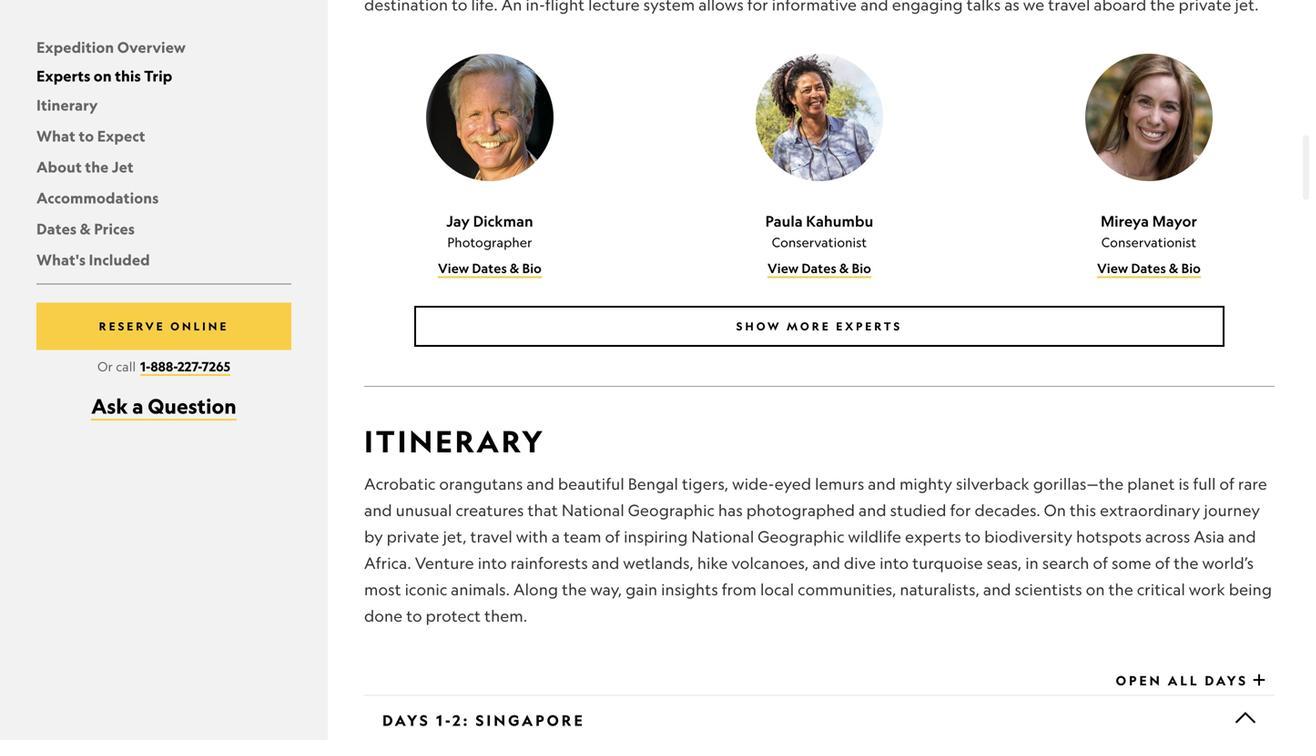 Task type: vqa. For each thing, say whether or not it's contained in the screenshot.
3rd VIEW from right
yes



Task type: locate. For each thing, give the bounding box(es) containing it.
2:
[[453, 711, 470, 730]]

world's
[[1203, 554, 1254, 573]]

2 view from the left
[[768, 260, 799, 276]]

view down paula
[[768, 260, 799, 276]]

1 view dates & bio from the left
[[438, 260, 542, 276]]

0 vertical spatial on
[[94, 66, 112, 85]]

into
[[478, 554, 507, 573], [880, 554, 909, 573]]

animals.
[[451, 580, 510, 599]]

to down iconic
[[406, 607, 422, 626]]

1 vertical spatial days
[[382, 711, 431, 730]]

conservationist down mireya
[[1102, 234, 1197, 250]]

& down mireya mayor conservationist
[[1169, 260, 1179, 276]]

on down expedition overview
[[94, 66, 112, 85]]

africa.
[[364, 554, 411, 573]]

0 vertical spatial national
[[562, 501, 625, 520]]

3 view from the left
[[1097, 260, 1129, 276]]

0 horizontal spatial view
[[438, 260, 469, 276]]

full
[[1193, 474, 1216, 494]]

jay
[[446, 212, 470, 230]]

0 horizontal spatial view dates & bio
[[438, 260, 542, 276]]

national
[[562, 501, 625, 520], [692, 527, 754, 546]]

& down photographer
[[510, 260, 519, 276]]

days left plus icon
[[1205, 673, 1249, 689]]

accommodations link
[[36, 188, 159, 207]]

experts up itinerary link
[[36, 66, 90, 85]]

1 horizontal spatial bio
[[852, 260, 871, 276]]

days
[[1205, 673, 1249, 689], [382, 711, 431, 730]]

wide-
[[732, 474, 775, 494]]

hotspots
[[1076, 527, 1142, 546]]

photographed
[[746, 501, 855, 520]]

& left prices
[[80, 219, 91, 238]]

1 vertical spatial on
[[1086, 580, 1105, 599]]

& down paula kahumbu conservationist
[[840, 260, 849, 276]]

1 horizontal spatial days
[[1205, 673, 1249, 689]]

journey
[[1204, 501, 1261, 520]]

0 horizontal spatial into
[[478, 554, 507, 573]]

work
[[1189, 580, 1226, 599]]

being
[[1229, 580, 1272, 599]]

most
[[364, 580, 401, 599]]

0 horizontal spatial on
[[94, 66, 112, 85]]

to
[[79, 127, 94, 145], [965, 527, 981, 546], [406, 607, 422, 626]]

open all days
[[1116, 673, 1249, 689]]

1-
[[140, 358, 151, 375], [436, 711, 453, 730]]

ask a question button
[[91, 393, 237, 421]]

team
[[564, 527, 602, 546]]

has
[[718, 501, 743, 520]]

geographic down photographed
[[758, 527, 845, 546]]

expedition overview link
[[36, 38, 186, 56]]

national down beautiful
[[562, 501, 625, 520]]

ask a question
[[91, 393, 237, 419]]

dates for mireya
[[1131, 260, 1166, 276]]

experts right more
[[836, 320, 903, 333]]

dates for paula
[[802, 260, 837, 276]]

1 horizontal spatial this
[[1070, 501, 1097, 520]]

question
[[148, 393, 237, 419]]

mighty
[[900, 474, 953, 494]]

experts inside button
[[836, 320, 903, 333]]

what
[[36, 127, 76, 145]]

2 horizontal spatial to
[[965, 527, 981, 546]]

1 horizontal spatial a
[[552, 527, 560, 546]]

the down some
[[1109, 580, 1134, 599]]

0 horizontal spatial bio
[[522, 260, 542, 276]]

the left the jet
[[85, 157, 109, 176]]

paula kahumbu conservationist
[[766, 212, 874, 250]]

1 horizontal spatial on
[[1086, 580, 1105, 599]]

on down search
[[1086, 580, 1105, 599]]

and down journey
[[1228, 527, 1256, 546]]

bio down mayor
[[1182, 260, 1201, 276]]

gain
[[626, 580, 658, 599]]

naturalists,
[[900, 580, 980, 599]]

0 horizontal spatial experts
[[36, 66, 90, 85]]

about
[[36, 157, 82, 176]]

1 vertical spatial this
[[1070, 501, 1097, 520]]

this down 'gorillas—the'
[[1070, 501, 1097, 520]]

about the jet link
[[36, 157, 134, 176]]

bio down photographer
[[522, 260, 542, 276]]

0 horizontal spatial conservationist
[[772, 234, 867, 250]]

2 horizontal spatial bio
[[1182, 260, 1201, 276]]

and up way,
[[592, 554, 620, 573]]

into down wildlife
[[880, 554, 909, 573]]

what's included link
[[36, 250, 150, 269]]

2 horizontal spatial view
[[1097, 260, 1129, 276]]

view for jay
[[438, 260, 469, 276]]

search
[[1043, 554, 1090, 573]]

dates up what's on the left top
[[36, 219, 77, 238]]

geographic up inspiring
[[628, 501, 715, 520]]

acrobatic
[[364, 474, 436, 494]]

1 horizontal spatial into
[[880, 554, 909, 573]]

bio for paula kahumbu
[[852, 260, 871, 276]]

& for jay dickman
[[510, 260, 519, 276]]

national down has at the bottom right of the page
[[692, 527, 754, 546]]

0 horizontal spatial to
[[79, 127, 94, 145]]

1 horizontal spatial national
[[692, 527, 754, 546]]

expert paula kahumbu image
[[756, 54, 883, 181]]

dates down mireya mayor conservationist
[[1131, 260, 1166, 276]]

view down photographer
[[438, 260, 469, 276]]

the left way,
[[562, 580, 587, 599]]

1 vertical spatial experts
[[836, 320, 903, 333]]

0 vertical spatial geographic
[[628, 501, 715, 520]]

&
[[80, 219, 91, 238], [510, 260, 519, 276], [840, 260, 849, 276], [1169, 260, 1179, 276]]

view dates & bio for kahumbu
[[768, 260, 871, 276]]

0 vertical spatial a
[[132, 393, 144, 419]]

call
[[116, 359, 136, 374]]

1 bio from the left
[[522, 260, 542, 276]]

to down "for"
[[965, 527, 981, 546]]

and up communities,
[[813, 554, 841, 573]]

2 horizontal spatial view dates & bio
[[1097, 260, 1201, 276]]

turquoise
[[913, 554, 983, 573]]

1 into from the left
[[478, 554, 507, 573]]

2 view dates & bio from the left
[[768, 260, 871, 276]]

and up 'that'
[[527, 474, 555, 494]]

0 horizontal spatial 1-
[[140, 358, 151, 375]]

1 vertical spatial national
[[692, 527, 754, 546]]

view dates & bio for dickman
[[438, 260, 542, 276]]

3 bio from the left
[[1182, 260, 1201, 276]]

itinerary link
[[36, 96, 98, 114]]

what to expect
[[36, 127, 145, 145]]

to right what
[[79, 127, 94, 145]]

done
[[364, 607, 403, 626]]

1-888-227-7265 link
[[140, 358, 230, 376]]

1 horizontal spatial itinerary
[[364, 423, 546, 460]]

0 horizontal spatial days
[[382, 711, 431, 730]]

photographer
[[448, 234, 532, 250]]

is
[[1179, 474, 1190, 494]]

biodiversity
[[985, 527, 1073, 546]]

2 conservationist from the left
[[1102, 234, 1197, 250]]

more
[[787, 320, 831, 333]]

1 horizontal spatial to
[[406, 607, 422, 626]]

this
[[115, 66, 141, 85], [1070, 501, 1097, 520]]

0 horizontal spatial geographic
[[628, 501, 715, 520]]

itinerary
[[36, 96, 98, 114], [364, 423, 546, 460]]

a inside button
[[132, 393, 144, 419]]

and
[[527, 474, 555, 494], [868, 474, 896, 494], [364, 501, 392, 520], [859, 501, 887, 520], [1228, 527, 1256, 546], [592, 554, 620, 573], [813, 554, 841, 573], [983, 580, 1011, 599]]

2 vertical spatial to
[[406, 607, 422, 626]]

view dates & bio down photographer
[[438, 260, 542, 276]]

1 horizontal spatial conservationist
[[1102, 234, 1197, 250]]

bengal
[[628, 474, 678, 494]]

1 vertical spatial a
[[552, 527, 560, 546]]

itinerary up orangutans
[[364, 423, 546, 460]]

conservationist down 'kahumbu'
[[772, 234, 867, 250]]

a inside acrobatic orangutans and beautiful bengal tigers, wide-eyed lemurs and mighty silverback gorillas—the planet is full of rare and unusual creatures that national geographic has photographed and studied for decades. on this extraordinary journey by private jet, travel with a team of inspiring national geographic wildlife experts to biodiversity hotspots across asia and africa. venture into rainforests and wetlands, hike volcanoes, and dive into turquoise seas, in search of some of the world's most iconic animals. along the way, gain insights from local communities, naturalists, and scientists on the critical work being done to protect them.
[[552, 527, 560, 546]]

days left 2:
[[382, 711, 431, 730]]

a right with
[[552, 527, 560, 546]]

about the jet
[[36, 157, 134, 176]]

888-
[[151, 358, 178, 375]]

0 vertical spatial 1-
[[140, 358, 151, 375]]

1 horizontal spatial experts
[[836, 320, 903, 333]]

rare
[[1238, 474, 1268, 494]]

view down mireya
[[1097, 260, 1129, 276]]

1- right the call
[[140, 358, 151, 375]]

online
[[170, 320, 229, 333]]

protect
[[426, 607, 481, 626]]

conservationist for kahumbu
[[772, 234, 867, 250]]

0 horizontal spatial a
[[132, 393, 144, 419]]

them.
[[485, 607, 527, 626]]

view for mireya
[[1097, 260, 1129, 276]]

experts on this trip link
[[36, 66, 172, 85]]

silverback
[[956, 474, 1030, 494]]

expedition overview
[[36, 38, 186, 56]]

lemurs
[[815, 474, 865, 494]]

the down the across
[[1174, 554, 1199, 573]]

1- left singapore
[[436, 711, 453, 730]]

what's included
[[36, 250, 150, 269]]

1 horizontal spatial view
[[768, 260, 799, 276]]

mayor
[[1153, 212, 1198, 230]]

1 horizontal spatial view dates & bio
[[768, 260, 871, 276]]

that
[[528, 501, 558, 520]]

show more experts button
[[414, 306, 1225, 347]]

plus icon image
[[1253, 669, 1266, 691]]

1 vertical spatial geographic
[[758, 527, 845, 546]]

1 view from the left
[[438, 260, 469, 276]]

for
[[950, 501, 971, 520]]

of right team
[[605, 527, 620, 546]]

creatures
[[456, 501, 524, 520]]

bio down 'kahumbu'
[[852, 260, 871, 276]]

view dates & bio down paula kahumbu conservationist
[[768, 260, 871, 276]]

beautiful
[[558, 474, 625, 494]]

itinerary up what
[[36, 96, 98, 114]]

& for mireya mayor
[[1169, 260, 1179, 276]]

prices
[[94, 219, 135, 238]]

1 horizontal spatial geographic
[[758, 527, 845, 546]]

conservationist inside mireya mayor conservationist
[[1102, 234, 1197, 250]]

conservationist inside paula kahumbu conservationist
[[772, 234, 867, 250]]

dates down photographer
[[472, 260, 507, 276]]

a right ask
[[132, 393, 144, 419]]

2 bio from the left
[[852, 260, 871, 276]]

this left trip
[[115, 66, 141, 85]]

on
[[94, 66, 112, 85], [1086, 580, 1105, 599]]

venture
[[415, 554, 474, 573]]

asia
[[1194, 527, 1225, 546]]

a
[[132, 393, 144, 419], [552, 527, 560, 546]]

jet,
[[443, 527, 467, 546]]

into down the travel
[[478, 554, 507, 573]]

view dates & bio down mireya mayor conservationist
[[1097, 260, 1201, 276]]

show
[[737, 320, 782, 333]]

dates down paula kahumbu conservationist
[[802, 260, 837, 276]]

expect
[[97, 127, 145, 145]]

bio for jay dickman
[[522, 260, 542, 276]]

3 view dates & bio from the left
[[1097, 260, 1201, 276]]

0 vertical spatial this
[[115, 66, 141, 85]]

& for paula kahumbu
[[840, 260, 849, 276]]

1 conservationist from the left
[[772, 234, 867, 250]]

0 horizontal spatial itinerary
[[36, 96, 98, 114]]

1 horizontal spatial 1-
[[436, 711, 453, 730]]

jay dickman photographer
[[446, 212, 533, 250]]



Task type: describe. For each thing, give the bounding box(es) containing it.
local
[[760, 580, 794, 599]]

1 vertical spatial to
[[965, 527, 981, 546]]

way,
[[590, 580, 622, 599]]

all
[[1168, 673, 1200, 689]]

along
[[514, 580, 558, 599]]

reserve online
[[99, 320, 229, 333]]

critical
[[1137, 580, 1186, 599]]

dickman
[[473, 212, 533, 230]]

wetlands,
[[623, 554, 694, 573]]

1 vertical spatial 1-
[[436, 711, 453, 730]]

scientists
[[1015, 580, 1083, 599]]

decades.
[[975, 501, 1041, 520]]

0 vertical spatial experts
[[36, 66, 90, 85]]

dates & prices link
[[36, 219, 135, 238]]

view dates & bio for mayor
[[1097, 260, 1201, 276]]

mireya
[[1101, 212, 1149, 230]]

jet
[[112, 157, 134, 176]]

expedition
[[36, 38, 114, 56]]

open
[[1116, 673, 1163, 689]]

included
[[89, 250, 150, 269]]

expert mireya mayor image
[[1086, 54, 1213, 181]]

unusual
[[396, 501, 452, 520]]

7265
[[202, 358, 230, 375]]

on
[[1044, 501, 1066, 520]]

travel
[[470, 527, 513, 546]]

mireya mayor conservationist
[[1101, 212, 1198, 250]]

1 vertical spatial itinerary
[[364, 423, 546, 460]]

in
[[1026, 554, 1039, 573]]

0 vertical spatial to
[[79, 127, 94, 145]]

2 into from the left
[[880, 554, 909, 573]]

view for paula
[[768, 260, 799, 276]]

rainforests
[[511, 554, 588, 573]]

and down the seas, at right bottom
[[983, 580, 1011, 599]]

days 1-2: singapore
[[382, 711, 585, 730]]

singapore
[[476, 711, 585, 730]]

dive
[[844, 554, 876, 573]]

seas,
[[987, 554, 1022, 573]]

and up the by
[[364, 501, 392, 520]]

0 horizontal spatial this
[[115, 66, 141, 85]]

wildlife
[[848, 527, 902, 546]]

trip
[[144, 66, 172, 85]]

planet
[[1128, 474, 1175, 494]]

overview
[[117, 38, 186, 56]]

gorillas—the
[[1033, 474, 1124, 494]]

this inside acrobatic orangutans and beautiful bengal tigers, wide-eyed lemurs and mighty silverback gorillas—the planet is full of rare and unusual creatures that national geographic has photographed and studied for decades. on this extraordinary journey by private jet, travel with a team of inspiring national geographic wildlife experts to biodiversity hotspots across asia and africa. venture into rainforests and wetlands, hike volcanoes, and dive into turquoise seas, in search of some of the world's most iconic animals. along the way, gain insights from local communities, naturalists, and scientists on the critical work being done to protect them.
[[1070, 501, 1097, 520]]

iconic
[[405, 580, 447, 599]]

by
[[364, 527, 383, 546]]

dates for jay
[[472, 260, 507, 276]]

acrobatic orangutans and beautiful bengal tigers, wide-eyed lemurs and mighty silverback gorillas—the planet is full of rare and unusual creatures that national geographic has photographed and studied for decades. on this extraordinary journey by private jet, travel with a team of inspiring national geographic wildlife experts to biodiversity hotspots across asia and africa. venture into rainforests and wetlands, hike volcanoes, and dive into turquoise seas, in search of some of the world's most iconic animals. along the way, gain insights from local communities, naturalists, and scientists on the critical work being done to protect them.
[[364, 474, 1272, 626]]

of down "hotspots"
[[1093, 554, 1108, 573]]

on inside acrobatic orangutans and beautiful bengal tigers, wide-eyed lemurs and mighty silverback gorillas—the planet is full of rare and unusual creatures that national geographic has photographed and studied for decades. on this extraordinary journey by private jet, travel with a team of inspiring national geographic wildlife experts to biodiversity hotspots across asia and africa. venture into rainforests and wetlands, hike volcanoes, and dive into turquoise seas, in search of some of the world's most iconic animals. along the way, gain insights from local communities, naturalists, and scientists on the critical work being done to protect them.
[[1086, 580, 1105, 599]]

inspiring
[[624, 527, 688, 546]]

private
[[387, 527, 439, 546]]

eyed
[[775, 474, 812, 494]]

across
[[1146, 527, 1191, 546]]

communities,
[[798, 580, 897, 599]]

what to expect link
[[36, 127, 145, 145]]

volcanoes,
[[732, 554, 809, 573]]

show more experts
[[737, 320, 903, 333]]

of right full
[[1220, 474, 1235, 494]]

hide itinerary info image
[[1235, 707, 1257, 729]]

orangutans
[[439, 474, 523, 494]]

and right "lemurs"
[[868, 474, 896, 494]]

reserve
[[99, 320, 165, 333]]

of up the critical
[[1155, 554, 1170, 573]]

or call 1-888-227-7265
[[97, 358, 230, 375]]

insights
[[661, 580, 718, 599]]

bio for mireya mayor
[[1182, 260, 1201, 276]]

kahumbu
[[806, 212, 874, 230]]

ask
[[91, 393, 128, 419]]

tigers,
[[682, 474, 729, 494]]

extraordinary
[[1100, 501, 1201, 520]]

from
[[722, 580, 757, 599]]

conservationist for mayor
[[1102, 234, 1197, 250]]

0 vertical spatial itinerary
[[36, 96, 98, 114]]

0 vertical spatial days
[[1205, 673, 1249, 689]]

reserve online link
[[36, 303, 291, 350]]

experts on this trip
[[36, 66, 172, 85]]

and up wildlife
[[859, 501, 887, 520]]

dates & prices
[[36, 219, 135, 238]]

227-
[[178, 358, 202, 375]]

0 horizontal spatial national
[[562, 501, 625, 520]]

accommodations
[[36, 188, 159, 207]]

expert jay dickman image
[[426, 54, 554, 181]]



